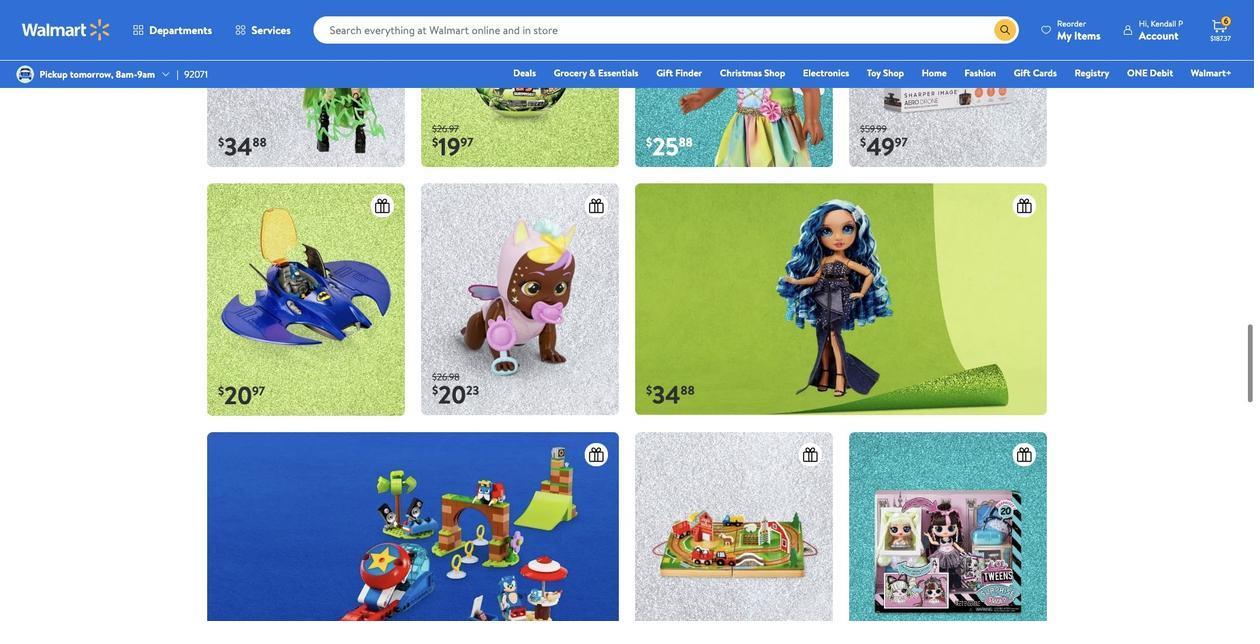 Task type: describe. For each thing, give the bounding box(es) containing it.
finder
[[675, 66, 702, 80]]

25
[[652, 130, 679, 164]]

cards
[[1033, 66, 1057, 80]]

34 for rainbow high fantastic fashion skyler bradshaw - blue 11" fashion doll and playset with 2 complete doll outfits, and fashion play accessories, great gift for kids 4-12 image in the right of the page
[[652, 378, 681, 412]]

search icon image
[[1000, 25, 1011, 35]]

$59.99 $ 49 97
[[860, 122, 908, 164]]

cry babies crawling miley interactive baby doll with 35+ realistic baby sounds - kids ages 18 months and up image
[[421, 184, 619, 415]]

$ 25 88
[[646, 130, 693, 164]]

$ inside $26.98 $ 20 23
[[432, 382, 438, 399]]

20 inside $26.98 $ 20 23
[[438, 378, 466, 412]]

shop for christmas shop
[[764, 66, 785, 80]]

tomorrow,
[[70, 67, 113, 81]]

23
[[466, 382, 479, 399]]

6
[[1224, 15, 1229, 27]]

electronics
[[803, 66, 849, 80]]

$59.99
[[860, 122, 887, 136]]

reorder my items
[[1057, 17, 1101, 43]]

gift cards link
[[1008, 65, 1063, 80]]

rainbow high fantastic fashion skyler bradshaw - blue 11" fashion doll and playset with 2 complete doll outfits, and fashion play accessories, great gift for kids 4-12 image
[[635, 184, 1047, 415]]

9am
[[137, 67, 155, 81]]

home link
[[916, 65, 953, 80]]

19
[[438, 130, 461, 164]]

34 for rainbow high fantastic fashion jade hunter - green 11" fashion doll and playset with 2 complete doll outfits, and fashion play accessories, kids gift 4-12 years image
[[224, 130, 253, 164]]

sharper image® aero drone, rechargeable led stunt drone, built-in led lights, age 14+, orange image
[[849, 0, 1047, 167]]

reorder
[[1057, 17, 1086, 29]]

p
[[1179, 17, 1184, 29]]

&
[[589, 66, 596, 80]]

hi, kendall p account
[[1139, 17, 1184, 43]]

my life as elora posable 18 inch doll, pink hair, green eyes image
[[635, 0, 833, 167]]

toy shop
[[867, 66, 904, 80]]

gift finder link
[[650, 65, 709, 80]]

92071
[[184, 67, 208, 81]]

97 inside $ 20 97
[[252, 383, 265, 400]]

Search search field
[[313, 16, 1019, 44]]

services
[[252, 22, 291, 37]]

my
[[1057, 28, 1072, 43]]

account
[[1139, 28, 1179, 43]]

$ 34 88 for rainbow high fantastic fashion jade hunter - green 11" fashion doll and playset with 2 complete doll outfits, and fashion play accessories, kids gift 4-12 years image
[[218, 130, 267, 164]]

$ inside $ 20 97
[[218, 383, 224, 400]]

grocery & essentials link
[[548, 65, 645, 80]]

Walmart Site-Wide search field
[[313, 16, 1019, 44]]

christmas shop link
[[714, 65, 792, 80]]

fashion
[[965, 66, 996, 80]]

lol surprise tweens surprise swap bronze 2-blonde billie fashion doll with 20+ surprises including styling head and fabulous fashions and accessories kids gift ages 4+ image
[[849, 432, 1047, 621]]

pickup
[[40, 67, 68, 81]]

kendall
[[1151, 17, 1177, 29]]

services button
[[224, 14, 302, 46]]

lego sonic the hedgehog sonic's speed sphere challenge 76990 building toy set, sonic playset with speed sphere launcher and 3 sonic figures, fun christmas gift idea for young fans ages 6 and up image
[[207, 432, 619, 621]]

toy
[[867, 66, 881, 80]]

fashion link
[[959, 65, 1003, 80]]

shop for toy shop
[[883, 66, 904, 80]]

8am-
[[116, 67, 137, 81]]



Task type: locate. For each thing, give the bounding box(es) containing it.
hi,
[[1139, 17, 1149, 29]]

shop right christmas
[[764, 66, 785, 80]]

$26.97 $ 19 97
[[432, 122, 474, 164]]

49
[[866, 130, 895, 164]]

christmas
[[720, 66, 762, 80]]

departments button
[[121, 14, 224, 46]]

gift cards
[[1014, 66, 1057, 80]]

debit
[[1150, 66, 1174, 80]]

$ 20 97
[[218, 379, 265, 413]]

0 horizontal spatial 97
[[252, 383, 265, 400]]

2 shop from the left
[[883, 66, 904, 80]]

walmart image
[[22, 19, 110, 41]]

1 horizontal spatial shop
[[883, 66, 904, 80]]

97 inside $26.97 $ 19 97
[[461, 134, 474, 151]]

gift for gift cards
[[1014, 66, 1031, 80]]

$26.98 $ 20 23
[[432, 370, 479, 412]]

97
[[461, 134, 474, 151], [895, 134, 908, 151], [252, 383, 265, 400]]

one
[[1127, 66, 1148, 80]]

one debit link
[[1121, 65, 1180, 80]]

|
[[177, 67, 179, 81]]

dc direct - super powers vehicles - wv1 - batwing image
[[207, 184, 405, 416]]

 image
[[16, 65, 34, 83]]

shop right "toy"
[[883, 66, 904, 80]]

1 horizontal spatial 20
[[438, 378, 466, 412]]

88 for 49
[[679, 134, 693, 151]]

2 horizontal spatial 97
[[895, 134, 908, 151]]

88 inside $ 25 88
[[679, 134, 693, 151]]

1 vertical spatial 34
[[652, 378, 681, 412]]

1 gift from the left
[[656, 66, 673, 80]]

gift
[[656, 66, 673, 80], [1014, 66, 1031, 80]]

pickup tomorrow, 8am-9am
[[40, 67, 155, 81]]

1 shop from the left
[[764, 66, 785, 80]]

melissa & doug 17-piece wooden take-along tabletop farm, 4 farm vehicles, play pieces, barn, grain house image
[[635, 432, 833, 621]]

1 vertical spatial $ 34 88
[[646, 378, 695, 412]]

deals link
[[507, 65, 542, 80]]

88 for 19
[[253, 134, 267, 151]]

0 horizontal spatial gift
[[656, 66, 673, 80]]

0 horizontal spatial 20
[[224, 379, 252, 413]]

34
[[224, 130, 253, 164], [652, 378, 681, 412]]

grocery
[[554, 66, 587, 80]]

electronics link
[[797, 65, 856, 80]]

0 horizontal spatial 34
[[224, 130, 253, 164]]

20
[[438, 378, 466, 412], [224, 379, 252, 413]]

0 horizontal spatial shop
[[764, 66, 785, 80]]

$26.98
[[432, 370, 460, 384]]

97 inside $59.99 $ 49 97
[[895, 134, 908, 151]]

registry
[[1075, 66, 1110, 80]]

christmas shop
[[720, 66, 785, 80]]

gift left "cards"
[[1014, 66, 1031, 80]]

97 for 19
[[461, 134, 474, 151]]

| 92071
[[177, 67, 208, 81]]

1 horizontal spatial 97
[[461, 134, 474, 151]]

1 horizontal spatial 34
[[652, 378, 681, 412]]

1 horizontal spatial $ 34 88
[[646, 378, 695, 412]]

$ 34 88 for rainbow high fantastic fashion skyler bradshaw - blue 11" fashion doll and playset with 2 complete doll outfits, and fashion play accessories, great gift for kids 4-12 image in the right of the page
[[646, 378, 695, 412]]

$
[[218, 134, 224, 151], [432, 134, 438, 151], [646, 134, 652, 151], [860, 134, 866, 151], [432, 382, 438, 399], [646, 382, 652, 399], [218, 383, 224, 400]]

0 horizontal spatial $ 34 88
[[218, 130, 267, 164]]

$ inside $59.99 $ 49 97
[[860, 134, 866, 151]]

1 horizontal spatial gift
[[1014, 66, 1031, 80]]

toy shop link
[[861, 65, 910, 80]]

$ inside $ 25 88
[[646, 134, 652, 151]]

gift finder
[[656, 66, 702, 80]]

home
[[922, 66, 947, 80]]

rainbow high fantastic fashion jade hunter - green 11" fashion doll and playset with 2 complete doll outfits, and fashion play accessories, kids gift 4-12 years image
[[207, 0, 405, 167]]

items
[[1075, 28, 1101, 43]]

$187.37
[[1211, 33, 1231, 43]]

$ inside $26.97 $ 19 97
[[432, 134, 438, 151]]

$ 34 88
[[218, 130, 267, 164], [646, 378, 695, 412]]

97 for 49
[[895, 134, 908, 151]]

deals
[[513, 66, 536, 80]]

departments
[[149, 22, 212, 37]]

walmart+ link
[[1185, 65, 1238, 80]]

essentials
[[598, 66, 639, 80]]

smashers mega jurassic light up dino egg by zuru t-rex or spino dinosaur toy for child 3 years and up image
[[421, 0, 619, 167]]

88
[[253, 134, 267, 151], [679, 134, 693, 151], [681, 382, 695, 399]]

shop
[[764, 66, 785, 80], [883, 66, 904, 80]]

2 gift from the left
[[1014, 66, 1031, 80]]

gift for gift finder
[[656, 66, 673, 80]]

0 vertical spatial $ 34 88
[[218, 130, 267, 164]]

6 $187.37
[[1211, 15, 1231, 43]]

gift left finder at the top
[[656, 66, 673, 80]]

grocery & essentials
[[554, 66, 639, 80]]

0 vertical spatial 34
[[224, 130, 253, 164]]

registry link
[[1069, 65, 1116, 80]]

walmart+
[[1191, 66, 1232, 80]]

one debit
[[1127, 66, 1174, 80]]

$26.97
[[432, 122, 459, 136]]



Task type: vqa. For each thing, say whether or not it's contained in the screenshot.
Now $236.99's Shipping,
no



